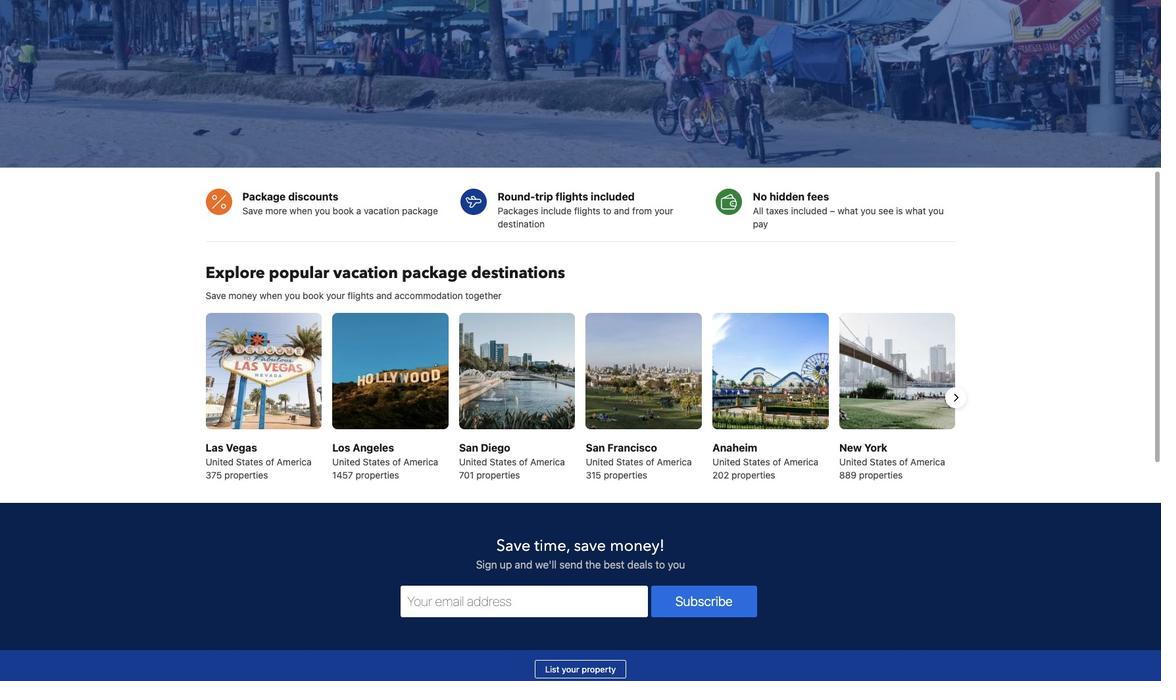 Task type: describe. For each thing, give the bounding box(es) containing it.
of for san francisco
[[646, 457, 655, 468]]

america for san francisco
[[657, 457, 692, 468]]

book inside package discounts save more when you book a vacation package
[[333, 206, 354, 217]]

states inside anaheim united states of america 202 properties
[[743, 457, 771, 468]]

1 vertical spatial flights
[[574, 206, 601, 217]]

america for new york
[[911, 457, 946, 468]]

889
[[840, 470, 857, 481]]

included inside no hidden fees all taxes included – what you see is what you pay
[[792, 206, 828, 217]]

money
[[229, 291, 257, 302]]

san for san francisco
[[586, 442, 605, 454]]

of for los angeles
[[393, 457, 401, 468]]

round-trip flights included packages include flights to and from your destination
[[498, 191, 674, 230]]

your inside "link"
[[562, 665, 580, 675]]

money!
[[610, 536, 665, 558]]

of for new york
[[900, 457, 908, 468]]

2 what from the left
[[906, 206, 927, 217]]

and inside the round-trip flights included packages include flights to and from your destination
[[614, 206, 630, 217]]

properties for las vegas
[[225, 470, 268, 481]]

united for san diego
[[459, 457, 487, 468]]

package inside 'explore popular vacation package destinations save money when you book your flights and accommodation together'
[[402, 263, 468, 285]]

destination
[[498, 219, 545, 230]]

save
[[574, 536, 606, 558]]

united for los angeles
[[333, 457, 361, 468]]

375
[[206, 470, 222, 481]]

properties inside anaheim united states of america 202 properties
[[732, 470, 776, 481]]

you inside save time, save money! sign up and we'll send the best deals to you
[[668, 560, 685, 571]]

is
[[897, 206, 903, 217]]

los
[[333, 442, 350, 454]]

united for las vegas
[[206, 457, 234, 468]]

package inside package discounts save more when you book a vacation package
[[402, 206, 438, 217]]

–
[[830, 206, 836, 217]]

up
[[500, 560, 512, 571]]

you right is
[[929, 206, 944, 217]]

properties for los angeles
[[356, 470, 399, 481]]

you inside 'explore popular vacation package destinations save money when you book your flights and accommodation together'
[[285, 291, 300, 302]]

york
[[865, 442, 888, 454]]

book inside 'explore popular vacation package destinations save money when you book your flights and accommodation together'
[[303, 291, 324, 302]]

1457
[[333, 470, 353, 481]]

0 vertical spatial flights
[[556, 191, 589, 203]]

save inside 'explore popular vacation package destinations save money when you book your flights and accommodation together'
[[206, 291, 226, 302]]

united for san francisco
[[586, 457, 614, 468]]

and inside 'explore popular vacation package destinations save money when you book your flights and accommodation together'
[[377, 291, 392, 302]]

explore popular vacation package destinations region
[[195, 314, 967, 483]]

your for package
[[326, 291, 345, 302]]

subscribe
[[676, 594, 733, 610]]

next image
[[948, 390, 964, 406]]

no
[[753, 191, 768, 203]]

america for las vegas
[[277, 457, 312, 468]]

subscribe button
[[651, 587, 758, 618]]

los angeles united states of america 1457 properties
[[333, 442, 439, 481]]

united inside anaheim united states of america 202 properties
[[713, 457, 741, 468]]

las vegas united states of america 375 properties
[[206, 442, 312, 481]]

anaheim united states of america 202 properties
[[713, 442, 819, 481]]

when inside package discounts save more when you book a vacation package
[[290, 206, 313, 217]]

vacation inside 'explore popular vacation package destinations save money when you book your flights and accommodation together'
[[333, 263, 398, 285]]

no hidden fees all taxes included – what you see is what you pay
[[753, 191, 944, 230]]

hidden
[[770, 191, 805, 203]]

new
[[840, 442, 862, 454]]

vacation inside package discounts save more when you book a vacation package
[[364, 206, 400, 217]]

united for new york
[[840, 457, 868, 468]]

america for los angeles
[[404, 457, 439, 468]]

states for san francisco
[[617, 457, 644, 468]]

taxes
[[766, 206, 789, 217]]

properties for san diego
[[477, 470, 520, 481]]

you left see
[[861, 206, 877, 217]]

a
[[356, 206, 361, 217]]

san diego united states of america 701 properties
[[459, 442, 565, 481]]

list your property
[[545, 665, 616, 675]]

deals
[[628, 560, 653, 571]]

save time, save money! footer
[[0, 504, 1162, 682]]

vegas
[[226, 442, 257, 454]]

202
[[713, 470, 730, 481]]

angeles
[[353, 442, 394, 454]]

more
[[266, 206, 287, 217]]

time,
[[535, 536, 570, 558]]

diego
[[481, 442, 511, 454]]

Your email address email field
[[401, 587, 648, 618]]

las
[[206, 442, 224, 454]]

america for san diego
[[531, 457, 565, 468]]

package
[[243, 191, 286, 203]]

see
[[879, 206, 894, 217]]



Task type: locate. For each thing, give the bounding box(es) containing it.
2 horizontal spatial save
[[497, 536, 531, 558]]

4 of from the left
[[646, 457, 655, 468]]

include
[[541, 206, 572, 217]]

of
[[266, 457, 274, 468], [393, 457, 401, 468], [519, 457, 528, 468], [646, 457, 655, 468], [773, 457, 782, 468], [900, 457, 908, 468]]

0 horizontal spatial when
[[260, 291, 282, 302]]

of inside anaheim united states of america 202 properties
[[773, 457, 782, 468]]

0 horizontal spatial included
[[591, 191, 635, 203]]

vacation right a
[[364, 206, 400, 217]]

states inside las vegas united states of america 375 properties
[[236, 457, 263, 468]]

america
[[277, 457, 312, 468], [404, 457, 439, 468], [531, 457, 565, 468], [657, 457, 692, 468], [784, 457, 819, 468], [911, 457, 946, 468]]

you right deals
[[668, 560, 685, 571]]

2 san from the left
[[586, 442, 605, 454]]

popular
[[269, 263, 329, 285]]

united inside new york united states of america 889 properties
[[840, 457, 868, 468]]

included
[[591, 191, 635, 203], [792, 206, 828, 217]]

america inside las vegas united states of america 375 properties
[[277, 457, 312, 468]]

1 horizontal spatial san
[[586, 442, 605, 454]]

san inside 'san francisco united states of america 315 properties'
[[586, 442, 605, 454]]

united up 1457
[[333, 457, 361, 468]]

of inside las vegas united states of america 375 properties
[[266, 457, 274, 468]]

fees
[[808, 191, 830, 203]]

states for new york
[[870, 457, 897, 468]]

1 vertical spatial included
[[792, 206, 828, 217]]

states inside los angeles united states of america 1457 properties
[[363, 457, 390, 468]]

1 properties from the left
[[225, 470, 268, 481]]

states inside 'san francisco united states of america 315 properties'
[[617, 457, 644, 468]]

3 united from the left
[[459, 457, 487, 468]]

and
[[614, 206, 630, 217], [377, 291, 392, 302], [515, 560, 533, 571]]

sign
[[476, 560, 497, 571]]

your
[[655, 206, 674, 217], [326, 291, 345, 302], [562, 665, 580, 675]]

of inside new york united states of america 889 properties
[[900, 457, 908, 468]]

2 states from the left
[[363, 457, 390, 468]]

5 united from the left
[[713, 457, 741, 468]]

property
[[582, 665, 616, 675]]

and left from on the top right
[[614, 206, 630, 217]]

1 vertical spatial vacation
[[333, 263, 398, 285]]

properties down angeles
[[356, 470, 399, 481]]

0 horizontal spatial and
[[377, 291, 392, 302]]

states for los angeles
[[363, 457, 390, 468]]

your right the list at bottom left
[[562, 665, 580, 675]]

included inside the round-trip flights included packages include flights to and from your destination
[[591, 191, 635, 203]]

included up from on the top right
[[591, 191, 635, 203]]

states down diego
[[490, 457, 517, 468]]

5 states from the left
[[743, 457, 771, 468]]

package right a
[[402, 206, 438, 217]]

america inside los angeles united states of america 1457 properties
[[404, 457, 439, 468]]

of inside san diego united states of america 701 properties
[[519, 457, 528, 468]]

united up 315
[[586, 457, 614, 468]]

and inside save time, save money! sign up and we'll send the best deals to you
[[515, 560, 533, 571]]

your for included
[[655, 206, 674, 217]]

315
[[586, 470, 602, 481]]

states down vegas
[[236, 457, 263, 468]]

states down anaheim
[[743, 457, 771, 468]]

when right money
[[260, 291, 282, 302]]

states inside san diego united states of america 701 properties
[[490, 457, 517, 468]]

states down angeles
[[363, 457, 390, 468]]

francisco
[[608, 442, 658, 454]]

states for san diego
[[490, 457, 517, 468]]

what right is
[[906, 206, 927, 217]]

0 vertical spatial vacation
[[364, 206, 400, 217]]

of for san diego
[[519, 457, 528, 468]]

vacation down a
[[333, 263, 398, 285]]

your inside 'explore popular vacation package destinations save money when you book your flights and accommodation together'
[[326, 291, 345, 302]]

0 vertical spatial your
[[655, 206, 674, 217]]

your right from on the top right
[[655, 206, 674, 217]]

states for las vegas
[[236, 457, 263, 468]]

and left accommodation
[[377, 291, 392, 302]]

to inside save time, save money! sign up and we'll send the best deals to you
[[656, 560, 665, 571]]

when down discounts
[[290, 206, 313, 217]]

san inside san diego united states of america 701 properties
[[459, 442, 479, 454]]

vacation
[[364, 206, 400, 217], [333, 263, 398, 285]]

san for san diego
[[459, 442, 479, 454]]

properties for new york
[[860, 470, 903, 481]]

united inside 'san francisco united states of america 315 properties'
[[586, 457, 614, 468]]

you
[[315, 206, 330, 217], [861, 206, 877, 217], [929, 206, 944, 217], [285, 291, 300, 302], [668, 560, 685, 571]]

states down york
[[870, 457, 897, 468]]

0 vertical spatial book
[[333, 206, 354, 217]]

san left diego
[[459, 442, 479, 454]]

save time, save money! sign up and we'll send the best deals to you
[[476, 536, 685, 571]]

when inside 'explore popular vacation package destinations save money when you book your flights and accommodation together'
[[260, 291, 282, 302]]

0 horizontal spatial what
[[838, 206, 859, 217]]

to inside the round-trip flights included packages include flights to and from your destination
[[603, 206, 612, 217]]

accommodation
[[395, 291, 463, 302]]

6 properties from the left
[[860, 470, 903, 481]]

package up accommodation
[[402, 263, 468, 285]]

book left a
[[333, 206, 354, 217]]

properties inside los angeles united states of america 1457 properties
[[356, 470, 399, 481]]

4 states from the left
[[617, 457, 644, 468]]

san up 315
[[586, 442, 605, 454]]

san francisco united states of america 315 properties
[[586, 442, 692, 481]]

what
[[838, 206, 859, 217], [906, 206, 927, 217]]

0 horizontal spatial book
[[303, 291, 324, 302]]

list
[[545, 665, 560, 675]]

save inside save time, save money! sign up and we'll send the best deals to you
[[497, 536, 531, 558]]

3 states from the left
[[490, 457, 517, 468]]

1 horizontal spatial to
[[656, 560, 665, 571]]

of inside los angeles united states of america 1457 properties
[[393, 457, 401, 468]]

0 horizontal spatial to
[[603, 206, 612, 217]]

packages
[[498, 206, 539, 217]]

5 properties from the left
[[732, 470, 776, 481]]

2 vertical spatial save
[[497, 536, 531, 558]]

flights inside 'explore popular vacation package destinations save money when you book your flights and accommodation together'
[[348, 291, 374, 302]]

discounts
[[288, 191, 339, 203]]

united up 202
[[713, 457, 741, 468]]

send
[[560, 560, 583, 571]]

3 of from the left
[[519, 457, 528, 468]]

0 vertical spatial included
[[591, 191, 635, 203]]

0 horizontal spatial your
[[326, 291, 345, 302]]

united inside las vegas united states of america 375 properties
[[206, 457, 234, 468]]

2 of from the left
[[393, 457, 401, 468]]

2 vertical spatial your
[[562, 665, 580, 675]]

2 vertical spatial and
[[515, 560, 533, 571]]

new york united states of america 889 properties
[[840, 442, 946, 481]]

4 united from the left
[[586, 457, 614, 468]]

properties down diego
[[477, 470, 520, 481]]

trip
[[535, 191, 553, 203]]

from
[[633, 206, 652, 217]]

all
[[753, 206, 764, 217]]

properties right 202
[[732, 470, 776, 481]]

6 america from the left
[[911, 457, 946, 468]]

2 properties from the left
[[356, 470, 399, 481]]

1 horizontal spatial save
[[243, 206, 263, 217]]

5 america from the left
[[784, 457, 819, 468]]

you down discounts
[[315, 206, 330, 217]]

5 of from the left
[[773, 457, 782, 468]]

properties for san francisco
[[604, 470, 648, 481]]

pay
[[753, 219, 769, 230]]

0 vertical spatial and
[[614, 206, 630, 217]]

1 vertical spatial package
[[402, 263, 468, 285]]

0 vertical spatial package
[[402, 206, 438, 217]]

0 vertical spatial to
[[603, 206, 612, 217]]

2 vertical spatial flights
[[348, 291, 374, 302]]

list your property link
[[535, 661, 627, 679]]

you inside package discounts save more when you book a vacation package
[[315, 206, 330, 217]]

2 united from the left
[[333, 457, 361, 468]]

united up the 701
[[459, 457, 487, 468]]

1 san from the left
[[459, 442, 479, 454]]

1 vertical spatial and
[[377, 291, 392, 302]]

save
[[243, 206, 263, 217], [206, 291, 226, 302], [497, 536, 531, 558]]

1 states from the left
[[236, 457, 263, 468]]

properties down york
[[860, 470, 903, 481]]

san
[[459, 442, 479, 454], [586, 442, 605, 454]]

6 of from the left
[[900, 457, 908, 468]]

your inside the round-trip flights included packages include flights to and from your destination
[[655, 206, 674, 217]]

best
[[604, 560, 625, 571]]

1 package from the top
[[402, 206, 438, 217]]

book
[[333, 206, 354, 217], [303, 291, 324, 302]]

package discounts save more when you book a vacation package
[[243, 191, 438, 217]]

states
[[236, 457, 263, 468], [363, 457, 390, 468], [490, 457, 517, 468], [617, 457, 644, 468], [743, 457, 771, 468], [870, 457, 897, 468]]

you down popular
[[285, 291, 300, 302]]

1 vertical spatial when
[[260, 291, 282, 302]]

united inside los angeles united states of america 1457 properties
[[333, 457, 361, 468]]

properties
[[225, 470, 268, 481], [356, 470, 399, 481], [477, 470, 520, 481], [604, 470, 648, 481], [732, 470, 776, 481], [860, 470, 903, 481]]

save left money
[[206, 291, 226, 302]]

0 horizontal spatial save
[[206, 291, 226, 302]]

explore
[[206, 263, 265, 285]]

properties down francisco
[[604, 470, 648, 481]]

properties inside san diego united states of america 701 properties
[[477, 470, 520, 481]]

1 horizontal spatial your
[[562, 665, 580, 675]]

1 horizontal spatial what
[[906, 206, 927, 217]]

america inside 'san francisco united states of america 315 properties'
[[657, 457, 692, 468]]

1 what from the left
[[838, 206, 859, 217]]

1 united from the left
[[206, 457, 234, 468]]

0 horizontal spatial san
[[459, 442, 479, 454]]

states inside new york united states of america 889 properties
[[870, 457, 897, 468]]

when
[[290, 206, 313, 217], [260, 291, 282, 302]]

2 package from the top
[[402, 263, 468, 285]]

united up 889
[[840, 457, 868, 468]]

6 united from the left
[[840, 457, 868, 468]]

2 horizontal spatial your
[[655, 206, 674, 217]]

to left from on the top right
[[603, 206, 612, 217]]

save up up
[[497, 536, 531, 558]]

properties inside las vegas united states of america 375 properties
[[225, 470, 268, 481]]

included down fees
[[792, 206, 828, 217]]

3 properties from the left
[[477, 470, 520, 481]]

0 vertical spatial save
[[243, 206, 263, 217]]

4 properties from the left
[[604, 470, 648, 481]]

save inside package discounts save more when you book a vacation package
[[243, 206, 263, 217]]

2 america from the left
[[404, 457, 439, 468]]

1 horizontal spatial and
[[515, 560, 533, 571]]

0 vertical spatial when
[[290, 206, 313, 217]]

1 vertical spatial your
[[326, 291, 345, 302]]

2 horizontal spatial and
[[614, 206, 630, 217]]

states down francisco
[[617, 457, 644, 468]]

destinations
[[471, 263, 566, 285]]

united up 375
[[206, 457, 234, 468]]

your down popular
[[326, 291, 345, 302]]

the
[[586, 560, 601, 571]]

1 horizontal spatial included
[[792, 206, 828, 217]]

properties inside 'san francisco united states of america 315 properties'
[[604, 470, 648, 481]]

anaheim
[[713, 442, 758, 454]]

701
[[459, 470, 474, 481]]

what right –
[[838, 206, 859, 217]]

united inside san diego united states of america 701 properties
[[459, 457, 487, 468]]

round-
[[498, 191, 535, 203]]

america inside anaheim united states of america 202 properties
[[784, 457, 819, 468]]

1 vertical spatial book
[[303, 291, 324, 302]]

1 of from the left
[[266, 457, 274, 468]]

and right up
[[515, 560, 533, 571]]

of for las vegas
[[266, 457, 274, 468]]

flights
[[556, 191, 589, 203], [574, 206, 601, 217], [348, 291, 374, 302]]

together
[[466, 291, 502, 302]]

of inside 'san francisco united states of america 315 properties'
[[646, 457, 655, 468]]

1 vertical spatial to
[[656, 560, 665, 571]]

book down popular
[[303, 291, 324, 302]]

6 states from the left
[[870, 457, 897, 468]]

1 america from the left
[[277, 457, 312, 468]]

we'll
[[536, 560, 557, 571]]

1 horizontal spatial book
[[333, 206, 354, 217]]

to
[[603, 206, 612, 217], [656, 560, 665, 571]]

3 america from the left
[[531, 457, 565, 468]]

properties inside new york united states of america 889 properties
[[860, 470, 903, 481]]

package
[[402, 206, 438, 217], [402, 263, 468, 285]]

united
[[206, 457, 234, 468], [333, 457, 361, 468], [459, 457, 487, 468], [586, 457, 614, 468], [713, 457, 741, 468], [840, 457, 868, 468]]

1 vertical spatial save
[[206, 291, 226, 302]]

america inside new york united states of america 889 properties
[[911, 457, 946, 468]]

1 horizontal spatial when
[[290, 206, 313, 217]]

america inside san diego united states of america 701 properties
[[531, 457, 565, 468]]

to right deals
[[656, 560, 665, 571]]

explore popular vacation package destinations save money when you book your flights and accommodation together
[[206, 263, 566, 302]]

4 america from the left
[[657, 457, 692, 468]]

save down package
[[243, 206, 263, 217]]

properties down vegas
[[225, 470, 268, 481]]



Task type: vqa. For each thing, say whether or not it's contained in the screenshot.
THOUSANDS at the top left of page
no



